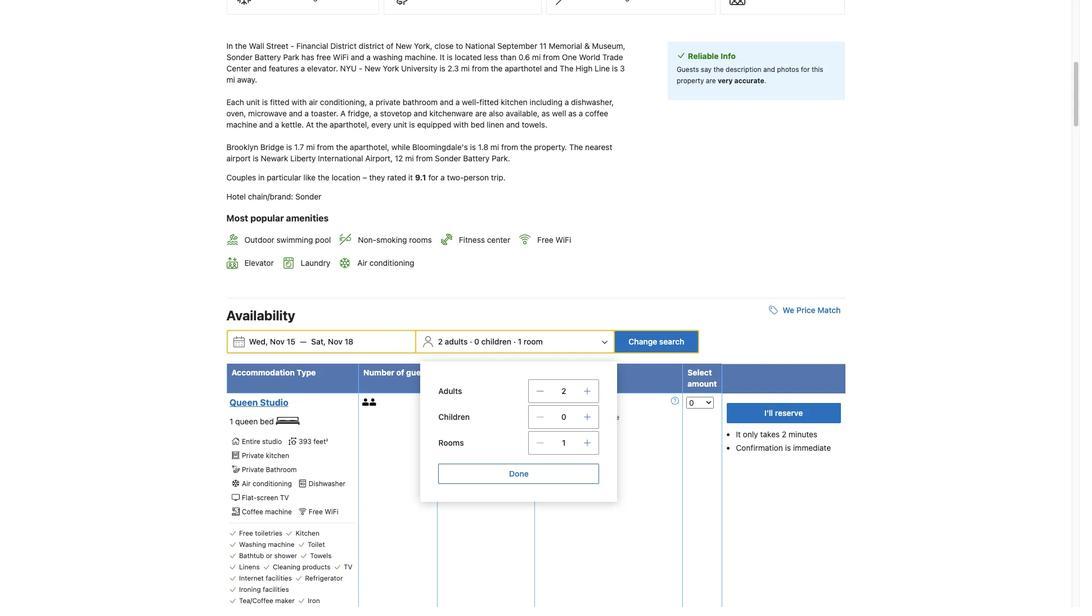 Task type: locate. For each thing, give the bounding box(es) containing it.
sonder down 'bloomingdale's'
[[435, 154, 461, 163]]

0 horizontal spatial it
[[440, 52, 445, 62]]

unit down stovetop
[[393, 120, 407, 129]]

new left york
[[365, 64, 381, 73]]

1 vertical spatial unit
[[393, 120, 407, 129]]

2 private from the top
[[242, 466, 264, 474]]

is left the 1.8
[[470, 142, 476, 152]]

1 vertical spatial private
[[242, 466, 264, 474]]

change search
[[629, 337, 684, 347]]

away.
[[237, 75, 257, 84]]

flat-screen tv
[[242, 494, 289, 502]]

1 vertical spatial air
[[242, 480, 251, 488]]

2 left adults
[[438, 337, 443, 347]]

is down stovetop
[[409, 120, 415, 129]]

search
[[659, 337, 684, 347]]

0 horizontal spatial nov
[[270, 337, 285, 347]]

a up the at
[[305, 109, 309, 118]]

it down close
[[440, 52, 445, 62]]

0 vertical spatial 0
[[474, 337, 479, 347]]

1 vertical spatial machine
[[265, 508, 292, 516]]

located
[[455, 52, 482, 62]]

with left air
[[292, 97, 307, 107]]

1 horizontal spatial free wifi
[[537, 235, 571, 245]]

wifi
[[333, 52, 349, 62], [556, 235, 571, 245], [325, 508, 339, 516]]

confirmation
[[736, 444, 783, 453]]

0 horizontal spatial as
[[542, 109, 550, 118]]

0 vertical spatial wifi
[[333, 52, 349, 62]]

of left guests
[[396, 368, 404, 378]]

conditioning down private bathroom
[[253, 480, 292, 488]]

1 horizontal spatial non-
[[552, 399, 569, 407]]

trade
[[603, 52, 623, 62]]

0 horizontal spatial conditioning
[[253, 480, 292, 488]]

0 vertical spatial bed
[[471, 120, 485, 129]]

0 vertical spatial free wifi
[[537, 235, 571, 245]]

free right center
[[537, 235, 553, 245]]

new left york,
[[396, 41, 412, 51]]

couples in particular like the location – they rated it 9.1 for a two-person trip.
[[226, 173, 506, 182]]

amount
[[688, 379, 717, 389]]

elevator.
[[307, 64, 338, 73]]

1 vertical spatial free wifi
[[309, 508, 339, 516]]

kitchen up bathroom
[[266, 452, 289, 460]]

two-
[[447, 173, 464, 182]]

private down entire
[[242, 452, 264, 460]]

free wifi right center
[[537, 235, 571, 245]]

1 horizontal spatial air
[[357, 258, 367, 268]]

2 inside button
[[438, 337, 443, 347]]

machine.
[[405, 52, 438, 62]]

0 horizontal spatial free wifi
[[309, 508, 339, 516]]

mi down center
[[226, 75, 235, 84]]

1 vertical spatial 0
[[561, 413, 567, 422]]

0 horizontal spatial of
[[386, 41, 394, 51]]

a down microwave
[[275, 120, 279, 129]]

we
[[783, 306, 795, 315]]

battery down street at the top of the page
[[255, 52, 281, 62]]

feet²
[[313, 438, 328, 446]]

financial
[[296, 41, 328, 51]]

machine up shower
[[268, 541, 295, 549]]

number of guests
[[363, 368, 433, 378]]

aparthotel
[[505, 64, 542, 73]]

facilities for ironing facilities
[[263, 586, 289, 594]]

free wifi up kitchen
[[309, 508, 339, 516]]

outdoor
[[244, 235, 275, 245]]

0 horizontal spatial for
[[428, 173, 439, 182]]

2 horizontal spatial 2
[[782, 430, 787, 440]]

1 horizontal spatial with
[[453, 120, 469, 129]]

a down the district
[[366, 52, 371, 62]]

9.1
[[415, 173, 426, 182]]

airport,
[[365, 154, 393, 163]]

microwave
[[248, 109, 287, 118]]

number
[[363, 368, 395, 378]]

guests
[[406, 368, 433, 378]]

cleaning products
[[273, 563, 331, 572]]

1 vertical spatial battery
[[463, 154, 490, 163]]

person
[[464, 173, 489, 182]]

private down private kitchen
[[242, 466, 264, 474]]

0 vertical spatial free
[[537, 235, 553, 245]]

11
[[540, 41, 547, 51]]

center
[[487, 235, 510, 245]]

international
[[318, 154, 363, 163]]

line
[[595, 64, 610, 73]]

air up flat-
[[242, 480, 251, 488]]

· right adults
[[470, 337, 472, 347]]

and up .
[[763, 65, 775, 74]]

tv right products
[[344, 563, 352, 572]]

1 vertical spatial •
[[541, 414, 545, 422]]

1 vertical spatial for
[[428, 173, 439, 182]]

i'll reserve
[[764, 409, 803, 418]]

0 vertical spatial sonder
[[226, 52, 253, 62]]

the down the one
[[560, 64, 574, 73]]

· right children
[[514, 337, 516, 347]]

from
[[543, 52, 560, 62], [472, 64, 489, 73], [317, 142, 334, 152], [501, 142, 518, 152], [416, 154, 433, 163]]

ironing
[[239, 586, 261, 594]]

non- up only
[[552, 399, 569, 407]]

free
[[537, 235, 553, 245], [309, 508, 323, 516], [239, 529, 253, 538]]

outdoor swimming pool
[[244, 235, 331, 245]]

1 left "left"
[[568, 414, 572, 422]]

1 horizontal spatial ·
[[514, 337, 516, 347]]

bathtub or shower
[[239, 552, 297, 560]]

for right 9.1
[[428, 173, 439, 182]]

1 vertical spatial it
[[736, 430, 741, 440]]

- up park at top left
[[291, 41, 294, 51]]

it inside it only takes 2 minutes confirmation is immediate
[[736, 430, 741, 440]]

shower
[[274, 552, 297, 560]]

with down kitchenware
[[453, 120, 469, 129]]

from up "park."
[[501, 142, 518, 152]]

0 horizontal spatial ·
[[470, 337, 472, 347]]

night
[[492, 439, 506, 446]]

1 vertical spatial of
[[396, 368, 404, 378]]

memorial
[[549, 41, 582, 51]]

queen
[[235, 417, 258, 427]]

1 horizontal spatial nov
[[328, 337, 343, 347]]

airport
[[226, 154, 251, 163]]

of inside the in the wall street - financial district district of new york, close to national september 11 memorial & museum, sonder battery park has free wifi and a washing machine. it is located less than 0.6 mi from one world trade center and features a elevator. nyu - new york university is 2.3 mi from the aparthotel and the high line is 3 mi away. each unit is fitted with air conditioning, a private bathroom and a well-fitted kitchen including a dishwasher, oven, microwave and a toaster. a fridge, a stovetop and kitchenware are also available, as well as a coffee machine and a kettle. at the aparthotel, every unit is equipped with bed linen and towels. brooklyn bridge is 1.7 mi from the aparthotel, while bloomingdale's is 1.8 mi from the property. the nearest airport is newark liberty international airport, 12 mi from sonder battery park.
[[386, 41, 394, 51]]

to
[[456, 41, 463, 51]]

mi right 1.7 on the left of the page
[[306, 142, 315, 152]]

as right well
[[568, 109, 577, 118]]

air conditioning up screen
[[242, 480, 292, 488]]

2 vertical spatial 2
[[782, 430, 787, 440]]

0 horizontal spatial 0
[[474, 337, 479, 347]]

takes
[[760, 430, 780, 440]]

for
[[801, 65, 810, 74], [428, 173, 439, 182]]

0 horizontal spatial unit
[[246, 97, 260, 107]]

non- right pool
[[358, 235, 376, 245]]

1 as from the left
[[542, 109, 550, 118]]

0 vertical spatial air
[[357, 258, 367, 268]]

0 horizontal spatial new
[[365, 64, 381, 73]]

2 up non-refundable
[[562, 387, 566, 396]]

0 horizontal spatial 2
[[438, 337, 443, 347]]

conditioning down "smoking"
[[370, 258, 414, 268]]

0 vertical spatial with
[[292, 97, 307, 107]]

0 vertical spatial conditioning
[[370, 258, 414, 268]]

0 vertical spatial non-
[[358, 235, 376, 245]]

iron
[[308, 597, 320, 605]]

1 horizontal spatial of
[[396, 368, 404, 378]]

free up kitchen
[[309, 508, 323, 516]]

0 horizontal spatial -
[[291, 41, 294, 51]]

and down available,
[[506, 120, 520, 129]]

0 horizontal spatial tv
[[280, 494, 289, 502]]

2 vertical spatial wifi
[[325, 508, 339, 516]]

and
[[351, 52, 364, 62], [253, 64, 267, 73], [544, 64, 558, 73], [763, 65, 775, 74], [440, 97, 453, 107], [289, 109, 303, 118], [414, 109, 427, 118], [259, 120, 273, 129], [506, 120, 520, 129]]

nov left 15
[[270, 337, 285, 347]]

linens
[[239, 563, 260, 572]]

0 horizontal spatial non-
[[358, 235, 376, 245]]

1 vertical spatial new
[[365, 64, 381, 73]]

from down less
[[472, 64, 489, 73]]

1 vertical spatial kitchen
[[266, 452, 289, 460]]

1 horizontal spatial new
[[396, 41, 412, 51]]

1 vertical spatial the
[[569, 142, 583, 152]]

tea/coffee
[[239, 597, 273, 605]]

15
[[287, 337, 295, 347]]

for left "this"
[[801, 65, 810, 74]]

bed down studio
[[260, 417, 274, 427]]

equipped
[[417, 120, 451, 129]]

as down including
[[542, 109, 550, 118]]

property
[[677, 77, 704, 85]]

1 vertical spatial with
[[453, 120, 469, 129]]

1 vertical spatial sonder
[[435, 154, 461, 163]]

0 vertical spatial 2
[[438, 337, 443, 347]]

queen studio
[[230, 398, 288, 408]]

fitted up microwave
[[270, 97, 289, 107]]

rooms
[[409, 235, 432, 245]]

york,
[[414, 41, 432, 51]]

air conditioning down "smoking"
[[357, 258, 414, 268]]

the down less
[[491, 64, 503, 73]]

in
[[226, 41, 233, 51]]

2 for 2 adults · 0 children · 1 room
[[438, 337, 443, 347]]

air conditioning
[[357, 258, 414, 268], [242, 480, 292, 488]]

kitchen inside the in the wall street - financial district district of new york, close to national september 11 memorial & museum, sonder battery park has free wifi and a washing machine. it is located less than 0.6 mi from one world trade center and features a elevator. nyu - new york university is 2.3 mi from the aparthotel and the high line is 3 mi away. each unit is fitted with air conditioning, a private bathroom and a well-fitted kitchen including a dishwasher, oven, microwave and a toaster. a fridge, a stovetop and kitchenware are also available, as well as a coffee machine and a kettle. at the aparthotel, every unit is equipped with bed linen and towels. brooklyn bridge is 1.7 mi from the aparthotel, while bloomingdale's is 1.8 mi from the property. the nearest airport is newark liberty international airport, 12 mi from sonder battery park.
[[501, 97, 528, 107]]

the right say
[[714, 65, 724, 74]]

2 · from the left
[[514, 337, 516, 347]]

1 private from the top
[[242, 452, 264, 460]]

and up kitchenware
[[440, 97, 453, 107]]

2 vertical spatial machine
[[268, 541, 295, 549]]

0 vertical spatial air conditioning
[[357, 258, 414, 268]]

of up washing
[[386, 41, 394, 51]]

a up every
[[374, 109, 378, 118]]

1 nov from the left
[[270, 337, 285, 347]]

mi right the 1.8
[[491, 142, 499, 152]]

machine down screen
[[265, 508, 292, 516]]

machine inside the in the wall street - financial district district of new york, close to national september 11 memorial & museum, sonder battery park has free wifi and a washing machine. it is located less than 0.6 mi from one world trade center and features a elevator. nyu - new york university is 2.3 mi from the aparthotel and the high line is 3 mi away. each unit is fitted with air conditioning, a private bathroom and a well-fitted kitchen including a dishwasher, oven, microwave and a toaster. a fridge, a stovetop and kitchenware are also available, as well as a coffee machine and a kettle. at the aparthotel, every unit is equipped with bed linen and towels. brooklyn bridge is 1.7 mi from the aparthotel, while bloomingdale's is 1.8 mi from the property. the nearest airport is newark liberty international airport, 12 mi from sonder battery park.
[[226, 120, 257, 129]]

nov left 18
[[328, 337, 343, 347]]

sonder up center
[[226, 52, 253, 62]]

0 vertical spatial kitchen
[[501, 97, 528, 107]]

unit right each
[[246, 97, 260, 107]]

the left nearest
[[569, 142, 583, 152]]

1 vertical spatial non-
[[552, 399, 569, 407]]

hotel
[[226, 192, 246, 201]]

• left non-refundable
[[541, 398, 545, 407]]

0 vertical spatial it
[[440, 52, 445, 62]]

type
[[297, 368, 316, 378]]

aparthotel, up airport,
[[350, 142, 389, 152]]

are
[[706, 77, 716, 85], [475, 109, 487, 118]]

0 vertical spatial are
[[706, 77, 716, 85]]

the down toaster.
[[316, 120, 328, 129]]

sonder down like
[[295, 192, 321, 201]]

and up away.
[[253, 64, 267, 73]]

1 horizontal spatial -
[[359, 64, 362, 73]]

guests say the description and photos for this property are
[[677, 65, 823, 85]]

change search button
[[615, 332, 698, 353]]

are inside the in the wall street - financial district district of new york, close to national september 11 memorial & museum, sonder battery park has free wifi and a washing machine. it is located less than 0.6 mi from one world trade center and features a elevator. nyu - new york university is 2.3 mi from the aparthotel and the high line is 3 mi away. each unit is fitted with air conditioning, a private bathroom and a well-fitted kitchen including a dishwasher, oven, microwave and a toaster. a fridge, a stovetop and kitchenware are also available, as well as a coffee machine and a kettle. at the aparthotel, every unit is equipped with bed linen and towels. brooklyn bridge is 1.7 mi from the aparthotel, while bloomingdale's is 1.8 mi from the property. the nearest airport is newark liberty international airport, 12 mi from sonder battery park.
[[475, 109, 487, 118]]

0 horizontal spatial air
[[242, 480, 251, 488]]

nyu
[[340, 64, 357, 73]]

internet
[[239, 574, 264, 583]]

bed
[[471, 120, 485, 129], [260, 417, 274, 427]]

1 left room
[[518, 337, 522, 347]]

1 horizontal spatial fitted
[[480, 97, 499, 107]]

1 vertical spatial are
[[475, 109, 487, 118]]

2 horizontal spatial sonder
[[435, 154, 461, 163]]

1 vertical spatial 2
[[562, 387, 566, 396]]

0 vertical spatial the
[[560, 64, 574, 73]]

ironing facilities
[[239, 586, 289, 594]]

0 vertical spatial -
[[291, 41, 294, 51]]

property.
[[534, 142, 567, 152]]

0 vertical spatial of
[[386, 41, 394, 51]]

toiletries
[[255, 529, 282, 538]]

and down 11 on the top of page
[[544, 64, 558, 73]]

fitted up also
[[480, 97, 499, 107]]

14.75 % tax, us$ 3.50 city tax per night
[[444, 428, 524, 446]]

1 horizontal spatial kitchen
[[501, 97, 528, 107]]

facilities
[[266, 574, 292, 583], [263, 586, 289, 594]]

bathroom
[[266, 466, 297, 474]]

2 as from the left
[[568, 109, 577, 118]]

0 horizontal spatial are
[[475, 109, 487, 118]]

1 horizontal spatial tv
[[344, 563, 352, 572]]

tv
[[280, 494, 289, 502], [344, 563, 352, 572]]

1 vertical spatial facilities
[[263, 586, 289, 594]]

wed, nov 15 button
[[244, 332, 300, 352]]

1 horizontal spatial sonder
[[295, 192, 321, 201]]

info
[[721, 51, 736, 61]]

3.50
[[444, 439, 456, 446]]

done button
[[439, 464, 599, 485]]

1 left queen
[[230, 417, 233, 427]]

• left only
[[541, 414, 545, 422]]

1 horizontal spatial for
[[801, 65, 810, 74]]

0 vertical spatial new
[[396, 41, 412, 51]]

more details on meals and payment options image
[[671, 397, 679, 405]]

tv right screen
[[280, 494, 289, 502]]

1 horizontal spatial 2
[[562, 387, 566, 396]]

a down has
[[301, 64, 305, 73]]

a up well
[[565, 97, 569, 107]]

accurate
[[735, 77, 764, 85]]

1 vertical spatial aparthotel,
[[350, 142, 389, 152]]

1 vertical spatial free
[[309, 508, 323, 516]]

air down "non-smoking rooms"
[[357, 258, 367, 268]]

they
[[369, 173, 385, 182]]

bridge
[[260, 142, 284, 152]]

1 horizontal spatial conditioning
[[370, 258, 414, 268]]

at
[[306, 120, 314, 129]]

the
[[235, 41, 247, 51], [491, 64, 503, 73], [714, 65, 724, 74], [316, 120, 328, 129], [336, 142, 348, 152], [520, 142, 532, 152], [318, 173, 330, 182]]

kettle.
[[281, 120, 304, 129]]

0 horizontal spatial kitchen
[[266, 452, 289, 460]]

kitchen up available,
[[501, 97, 528, 107]]

2.3
[[448, 64, 459, 73]]

12
[[395, 154, 403, 163]]

2 vertical spatial free
[[239, 529, 253, 538]]

0 vertical spatial machine
[[226, 120, 257, 129]]

0 vertical spatial battery
[[255, 52, 281, 62]]

and down microwave
[[259, 120, 273, 129]]

and up 'nyu'
[[351, 52, 364, 62]]

1 horizontal spatial it
[[736, 430, 741, 440]]

0 horizontal spatial sonder
[[226, 52, 253, 62]]

1 horizontal spatial are
[[706, 77, 716, 85]]

the inside guests say the description and photos for this property are
[[714, 65, 724, 74]]

2 right takes
[[782, 430, 787, 440]]

fitted
[[270, 97, 289, 107], [480, 97, 499, 107]]

1 • from the top
[[541, 398, 545, 407]]

a left coffee
[[579, 109, 583, 118]]

aparthotel, down a
[[330, 120, 369, 129]]

2 • from the top
[[541, 414, 545, 422]]

0 left "left"
[[561, 413, 567, 422]]

rated
[[387, 173, 406, 182]]

1 horizontal spatial bed
[[471, 120, 485, 129]]

0 left children
[[474, 337, 479, 347]]

–
[[363, 173, 367, 182]]

0.6
[[519, 52, 530, 62]]



Task type: describe. For each thing, give the bounding box(es) containing it.
1 vertical spatial wifi
[[556, 235, 571, 245]]

wifi inside the in the wall street - financial district district of new york, close to national september 11 memorial & museum, sonder battery park has free wifi and a washing machine. it is located less than 0.6 mi from one world trade center and features a elevator. nyu - new york university is 2.3 mi from the aparthotel and the high line is 3 mi away. each unit is fitted with air conditioning, a private bathroom and a well-fitted kitchen including a dishwasher, oven, microwave and a toaster. a fridge, a stovetop and kitchenware are also available, as well as a coffee machine and a kettle. at the aparthotel, every unit is equipped with bed linen and towels. brooklyn bridge is 1.7 mi from the aparthotel, while bloomingdale's is 1.8 mi from the property. the nearest airport is newark liberty international airport, 12 mi from sonder battery park.
[[333, 52, 349, 62]]

guests
[[677, 65, 699, 74]]

and inside guests say the description and photos for this property are
[[763, 65, 775, 74]]

is left 2.3
[[440, 64, 445, 73]]

only
[[552, 414, 567, 422]]

reliable
[[688, 51, 719, 61]]

linen
[[487, 120, 504, 129]]

has
[[302, 52, 314, 62]]

like
[[303, 173, 316, 182]]

from down 11 on the top of page
[[543, 52, 560, 62]]

the right like
[[318, 173, 330, 182]]

left
[[573, 414, 584, 422]]

2 fitted from the left
[[480, 97, 499, 107]]

coffee
[[585, 109, 608, 118]]

bathroom
[[403, 97, 438, 107]]

wall
[[249, 41, 264, 51]]

adults
[[439, 387, 462, 396]]

0 inside button
[[474, 337, 479, 347]]

1 queen bed
[[230, 417, 276, 427]]

the up international
[[336, 142, 348, 152]]

is up 2.3
[[447, 52, 453, 62]]

a up fridge, on the top of page
[[369, 97, 374, 107]]

most popular amenities
[[226, 213, 329, 223]]

the right in
[[235, 41, 247, 51]]

1 vertical spatial bed
[[260, 417, 274, 427]]

towels
[[310, 552, 332, 560]]

very accurate .
[[718, 77, 766, 85]]

a
[[341, 109, 346, 118]]

a left two-
[[441, 173, 445, 182]]

1 · from the left
[[470, 337, 472, 347]]

it
[[408, 173, 413, 182]]

is up microwave
[[262, 97, 268, 107]]

also
[[489, 109, 504, 118]]

it only takes 2 minutes confirmation is immediate
[[736, 430, 831, 453]]

products
[[302, 563, 331, 572]]

1 horizontal spatial battery
[[463, 154, 490, 163]]

is inside it only takes 2 minutes confirmation is immediate
[[785, 444, 791, 453]]

stovetop
[[380, 109, 412, 118]]

air
[[309, 97, 318, 107]]

for inside guests say the description and photos for this property are
[[801, 65, 810, 74]]

machine for washing
[[268, 541, 295, 549]]

sat,
[[311, 337, 326, 347]]

2 for 2
[[562, 387, 566, 396]]

a up kitchenware
[[456, 97, 460, 107]]

occupancy image
[[362, 399, 370, 406]]

liberty
[[290, 154, 316, 163]]

queen
[[230, 398, 258, 408]]

1 vertical spatial -
[[359, 64, 362, 73]]

%
[[491, 428, 496, 435]]

mi down 'located'
[[461, 64, 470, 73]]

1 horizontal spatial air conditioning
[[357, 258, 414, 268]]

washing
[[373, 52, 403, 62]]

amenities
[[286, 213, 329, 223]]

private
[[376, 97, 401, 107]]

minutes
[[789, 430, 818, 440]]

it inside the in the wall street - financial district district of new york, close to national september 11 memorial & museum, sonder battery park has free wifi and a washing machine. it is located less than 0.6 mi from one world trade center and features a elevator. nyu - new york university is 2.3 mi from the aparthotel and the high line is 3 mi away. each unit is fitted with air conditioning, a private bathroom and a well-fitted kitchen including a dishwasher, oven, microwave and a toaster. a fridge, a stovetop and kitchenware are also available, as well as a coffee machine and a kettle. at the aparthotel, every unit is equipped with bed linen and towels. brooklyn bridge is 1.7 mi from the aparthotel, while bloomingdale's is 1.8 mi from the property. the nearest airport is newark liberty international airport, 12 mi from sonder battery park.
[[440, 52, 445, 62]]

1.8
[[478, 142, 488, 152]]

non- for smoking
[[358, 235, 376, 245]]

very
[[718, 77, 733, 85]]

mi right 0.6
[[532, 52, 541, 62]]

1 fitted from the left
[[270, 97, 289, 107]]

mi right 12
[[405, 154, 414, 163]]

&
[[584, 41, 590, 51]]

2 inside it only takes 2 minutes confirmation is immediate
[[782, 430, 787, 440]]

entire
[[242, 438, 260, 446]]

features
[[269, 64, 299, 73]]

• for only 1 left on our site
[[541, 414, 545, 422]]

393
[[299, 438, 312, 446]]

private bathroom
[[242, 466, 297, 474]]

park
[[283, 52, 299, 62]]

reliable info
[[688, 51, 736, 61]]

university
[[401, 64, 437, 73]]

district
[[330, 41, 357, 51]]

14.75
[[475, 428, 489, 435]]

—
[[300, 337, 307, 347]]

2 vertical spatial sonder
[[295, 192, 321, 201]]

is left the 3
[[612, 64, 618, 73]]

park.
[[492, 154, 510, 163]]

in
[[258, 173, 265, 182]]

accommodation
[[232, 368, 295, 378]]

maker
[[275, 597, 295, 605]]

in the wall street - financial district district of new york, close to national september 11 memorial & museum, sonder battery park has free wifi and a washing machine. it is located less than 0.6 mi from one world trade center and features a elevator. nyu - new york university is 2.3 mi from the aparthotel and the high line is 3 mi away. each unit is fitted with air conditioning, a private bathroom and a well-fitted kitchen including a dishwasher, oven, microwave and a toaster. a fridge, a stovetop and kitchenware are also available, as well as a coffee machine and a kettle. at the aparthotel, every unit is equipped with bed linen and towels. brooklyn bridge is 1.7 mi from the aparthotel, while bloomingdale's is 1.8 mi from the property. the nearest airport is newark liberty international airport, 12 mi from sonder battery park.
[[226, 41, 628, 163]]

say
[[701, 65, 712, 74]]

and up kettle.
[[289, 109, 303, 118]]

occupancy image
[[370, 399, 377, 406]]

popular
[[250, 213, 284, 223]]

1 inside button
[[518, 337, 522, 347]]

0 horizontal spatial free
[[239, 529, 253, 538]]

nearest
[[585, 142, 612, 152]]

1 horizontal spatial unit
[[393, 120, 407, 129]]

private for private kitchen
[[242, 452, 264, 460]]

1 down only
[[562, 438, 566, 448]]

our
[[596, 414, 606, 422]]

washing
[[239, 541, 266, 549]]

each
[[226, 97, 244, 107]]

0 horizontal spatial with
[[292, 97, 307, 107]]

1 vertical spatial air conditioning
[[242, 480, 292, 488]]

• for non-refundable
[[541, 398, 545, 407]]

from up international
[[317, 142, 334, 152]]

facilities for internet facilities
[[266, 574, 292, 583]]

or
[[266, 552, 272, 560]]

0 vertical spatial tv
[[280, 494, 289, 502]]

national
[[465, 41, 495, 51]]

bathtub
[[239, 552, 264, 560]]

museum,
[[592, 41, 625, 51]]

from down 'bloomingdale's'
[[416, 154, 433, 163]]

cleaning
[[273, 563, 300, 572]]

i'll reserve button
[[727, 404, 841, 424]]

per
[[481, 439, 490, 446]]

fridge,
[[348, 109, 372, 118]]

studio
[[260, 398, 288, 408]]

than
[[500, 52, 517, 62]]

and down bathroom
[[414, 109, 427, 118]]

non-smoking rooms
[[358, 235, 432, 245]]

high
[[576, 64, 593, 73]]

studio
[[262, 438, 282, 446]]

refrigerator
[[305, 574, 343, 583]]

0 vertical spatial aparthotel,
[[330, 120, 369, 129]]

entire studio
[[242, 438, 282, 446]]

fitness center
[[459, 235, 510, 245]]

select
[[688, 368, 712, 378]]

are inside guests say the description and photos for this property are
[[706, 77, 716, 85]]

private for private bathroom
[[242, 466, 264, 474]]

bloomingdale's
[[412, 142, 468, 152]]

2 nov from the left
[[328, 337, 343, 347]]

kitchen
[[296, 529, 320, 538]]

elevator
[[244, 258, 274, 268]]

bed inside the in the wall street - financial district district of new york, close to national september 11 memorial & museum, sonder battery park has free wifi and a washing machine. it is located less than 0.6 mi from one world trade center and features a elevator. nyu - new york university is 2.3 mi from the aparthotel and the high line is 3 mi away. each unit is fitted with air conditioning, a private bathroom and a well-fitted kitchen including a dishwasher, oven, microwave and a toaster. a fridge, a stovetop and kitchenware are also available, as well as a coffee machine and a kettle. at the aparthotel, every unit is equipped with bed linen and towels. brooklyn bridge is 1.7 mi from the aparthotel, while bloomingdale's is 1.8 mi from the property. the nearest airport is newark liberty international airport, 12 mi from sonder battery park.
[[471, 120, 485, 129]]

machine for coffee
[[265, 508, 292, 516]]

the down 'towels.'
[[520, 142, 532, 152]]

2 horizontal spatial free
[[537, 235, 553, 245]]

1 vertical spatial conditioning
[[253, 480, 292, 488]]

chain/brand:
[[248, 192, 293, 201]]

0 horizontal spatial battery
[[255, 52, 281, 62]]

non- for refundable
[[552, 399, 569, 407]]

1 horizontal spatial free
[[309, 508, 323, 516]]

is left 1.7 on the left of the page
[[286, 142, 292, 152]]

street
[[266, 41, 288, 51]]

is right airport
[[253, 154, 259, 163]]



Task type: vqa. For each thing, say whether or not it's contained in the screenshot.
'Air' to the left
yes



